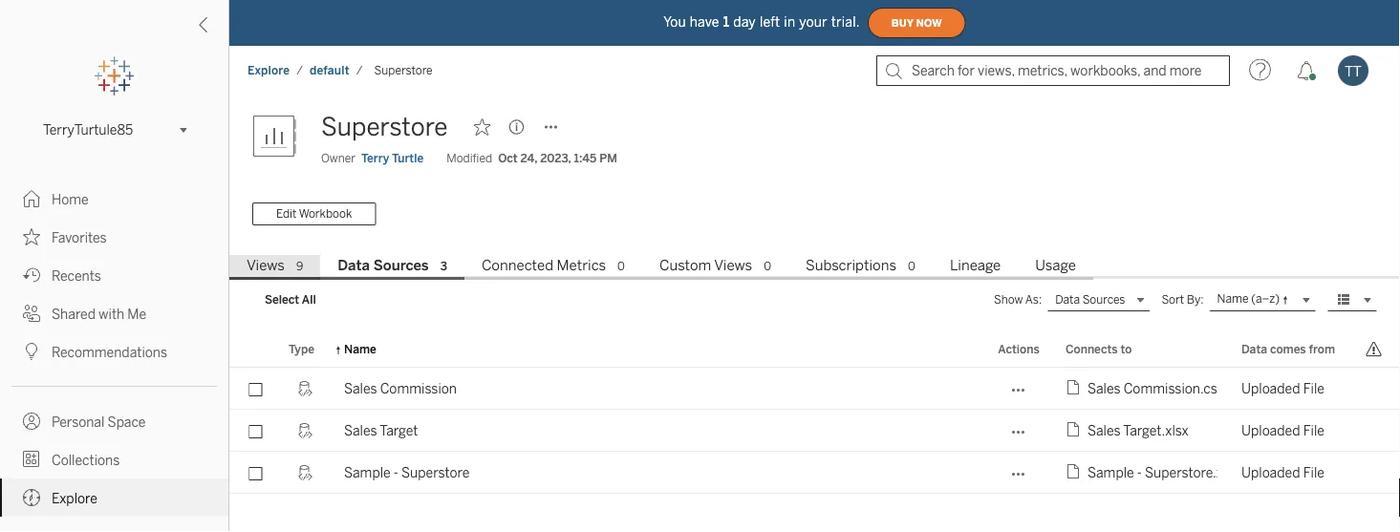 Task type: locate. For each thing, give the bounding box(es) containing it.
edit
[[276, 207, 297, 221]]

2 sample from the left
[[1088, 465, 1134, 481]]

file (text file) image
[[1066, 379, 1088, 399]]

row
[[229, 368, 1401, 410], [229, 410, 1401, 452], [229, 452, 1401, 494]]

0 horizontal spatial -
[[394, 465, 399, 481]]

data inside sub-spaces tab list
[[338, 257, 370, 274]]

file for sales target.xlsx
[[1304, 423, 1325, 439]]

superstore
[[374, 64, 433, 77], [321, 112, 448, 142], [402, 465, 470, 481]]

explore for explore / default /
[[248, 64, 290, 77]]

shared with me
[[52, 306, 146, 322]]

2 row from the top
[[229, 410, 1401, 452]]

owner terry turtle
[[321, 152, 424, 165]]

explore link
[[247, 63, 291, 78], [0, 479, 228, 517]]

connects
[[1066, 342, 1118, 356]]

sample
[[344, 465, 391, 481], [1088, 465, 1134, 481]]

subscriptions
[[806, 257, 897, 274]]

/ left default link
[[297, 64, 303, 77]]

3 row from the top
[[229, 452, 1401, 494]]

data sources
[[338, 257, 429, 274], [1056, 293, 1126, 307]]

explore down collections
[[52, 491, 97, 507]]

2 views from the left
[[714, 257, 753, 274]]

grid
[[229, 332, 1401, 532]]

0 vertical spatial sources
[[374, 257, 429, 274]]

1 vertical spatial uploaded
[[1242, 423, 1301, 439]]

now
[[917, 17, 942, 29]]

recommendations link
[[0, 333, 228, 371]]

1 horizontal spatial explore link
[[247, 63, 291, 78]]

superstore main content
[[229, 96, 1401, 532]]

1 horizontal spatial explore
[[248, 64, 290, 77]]

cell
[[1354, 368, 1401, 410], [1354, 410, 1401, 452], [1354, 452, 1401, 494]]

1 horizontal spatial sources
[[1083, 293, 1126, 307]]

0 vertical spatial explore link
[[247, 63, 291, 78]]

uploaded file
[[1242, 381, 1338, 397], [1242, 423, 1338, 439], [1242, 465, 1338, 481]]

1 vertical spatial data
[[1056, 293, 1080, 307]]

1 horizontal spatial 0
[[764, 260, 771, 273]]

1 uploaded file from the top
[[1242, 381, 1338, 397]]

0 vertical spatial uploaded
[[1242, 381, 1301, 397]]

2 uploaded file from the top
[[1242, 423, 1338, 439]]

0 right subscriptions
[[908, 260, 916, 273]]

0
[[618, 260, 625, 273], [764, 260, 771, 273], [908, 260, 916, 273]]

1 horizontal spatial data
[[1056, 293, 1080, 307]]

uploaded file for sales target.xlsx
[[1242, 423, 1338, 439]]

explore left default link
[[248, 64, 290, 77]]

usage
[[1036, 257, 1076, 274]]

sales
[[344, 381, 377, 397], [1088, 381, 1121, 397], [344, 423, 377, 439], [1088, 423, 1121, 439]]

2 file (microsoft excel) image from the top
[[1066, 464, 1088, 483]]

-
[[394, 465, 399, 481], [1138, 465, 1142, 481]]

favorites
[[52, 230, 107, 246]]

2 horizontal spatial data
[[1242, 342, 1268, 356]]

2 / from the left
[[356, 64, 363, 77]]

0 vertical spatial data source (live—embedded in workbook) image
[[296, 380, 313, 398]]

data source (live—embedded in workbook) image
[[296, 380, 313, 398], [296, 423, 313, 440]]

2 vertical spatial uploaded
[[1242, 465, 1301, 481]]

sales down file (text file) image
[[1088, 423, 1121, 439]]

0 vertical spatial data
[[338, 257, 370, 274]]

- down sales target.xlsx
[[1138, 465, 1142, 481]]

0 vertical spatial explore
[[248, 64, 290, 77]]

select all
[[265, 293, 316, 307]]

sales down connects to
[[1088, 381, 1121, 397]]

pm
[[600, 152, 618, 165]]

data sources left 3
[[338, 257, 429, 274]]

0 horizontal spatial sources
[[374, 257, 429, 274]]

actions
[[998, 342, 1040, 356]]

2 vertical spatial uploaded file
[[1242, 465, 1338, 481]]

0 horizontal spatial data
[[338, 257, 370, 274]]

uploaded for sample - superstore.xls
[[1242, 465, 1301, 481]]

show
[[994, 293, 1023, 307]]

3 cell from the top
[[1354, 452, 1401, 494]]

workbook image
[[252, 108, 310, 165]]

1 vertical spatial data sources
[[1056, 293, 1126, 307]]

buy now button
[[868, 8, 966, 38]]

sales commission
[[344, 381, 457, 397]]

2 - from the left
[[1138, 465, 1142, 481]]

sales for sales target
[[344, 423, 377, 439]]

file
[[1304, 381, 1325, 397], [1304, 423, 1325, 439], [1304, 465, 1325, 481]]

name inside popup button
[[1218, 292, 1249, 306]]

name left (a–z)
[[1218, 292, 1249, 306]]

2 horizontal spatial 0
[[908, 260, 916, 273]]

views left 9
[[247, 257, 285, 274]]

superstore up terry turtle link
[[321, 112, 448, 142]]

data source (live—embedded in workbook) image down type
[[296, 380, 313, 398]]

0 horizontal spatial name
[[344, 342, 376, 356]]

0 horizontal spatial sample
[[344, 465, 391, 481]]

1 row from the top
[[229, 368, 1401, 410]]

sources left 3
[[374, 257, 429, 274]]

0 vertical spatial file
[[1304, 381, 1325, 397]]

1 sample from the left
[[344, 465, 391, 481]]

sources
[[374, 257, 429, 274], [1083, 293, 1126, 307]]

sample for sample - superstore.xls
[[1088, 465, 1134, 481]]

name for name (a–z)
[[1218, 292, 1249, 306]]

1 cell from the top
[[1354, 368, 1401, 410]]

type
[[289, 342, 315, 356]]

1 horizontal spatial /
[[356, 64, 363, 77]]

sample - superstore.xls
[[1088, 465, 1234, 481]]

sales left target
[[344, 423, 377, 439]]

1 vertical spatial data source (live—embedded in workbook) image
[[296, 423, 313, 440]]

sort
[[1162, 293, 1185, 307]]

row group
[[229, 368, 1401, 494]]

2 cell from the top
[[1354, 410, 1401, 452]]

0 horizontal spatial 0
[[618, 260, 625, 273]]

file (microsoft excel) image down sales target.xlsx
[[1066, 464, 1088, 483]]

sample down sales target.xlsx
[[1088, 465, 1134, 481]]

owner
[[321, 152, 356, 165]]

space
[[108, 414, 146, 430]]

1 horizontal spatial views
[[714, 257, 753, 274]]

1 vertical spatial file
[[1304, 423, 1325, 439]]

0 vertical spatial data sources
[[338, 257, 429, 274]]

Search for views, metrics, workbooks, and more text field
[[877, 55, 1230, 86]]

1 horizontal spatial data sources
[[1056, 293, 1126, 307]]

2 uploaded from the top
[[1242, 423, 1301, 439]]

1 vertical spatial file (microsoft excel) image
[[1066, 464, 1088, 483]]

1 file from the top
[[1304, 381, 1325, 397]]

buy
[[892, 17, 914, 29]]

3 uploaded from the top
[[1242, 465, 1301, 481]]

file (microsoft excel) image for sales
[[1066, 422, 1088, 441]]

me
[[127, 306, 146, 322]]

sources up connects to
[[1083, 293, 1126, 307]]

your
[[799, 14, 828, 30]]

data right 9
[[338, 257, 370, 274]]

file (microsoft excel) image
[[1066, 422, 1088, 441], [1066, 464, 1088, 483]]

data source (live—embedded in workbook) image up data source (live—embedded in workbook) icon
[[296, 423, 313, 440]]

- down target
[[394, 465, 399, 481]]

sub-spaces tab list
[[229, 255, 1401, 280]]

1 horizontal spatial -
[[1138, 465, 1142, 481]]

1 horizontal spatial name
[[1218, 292, 1249, 306]]

recents
[[52, 268, 101, 284]]

1 vertical spatial name
[[344, 342, 376, 356]]

shared with me link
[[0, 294, 228, 333]]

home link
[[0, 180, 228, 218]]

0 horizontal spatial explore link
[[0, 479, 228, 517]]

by:
[[1187, 293, 1204, 307]]

1 uploaded from the top
[[1242, 381, 1301, 397]]

uploaded for sales target.xlsx
[[1242, 423, 1301, 439]]

sales for sales commission.csv
[[1088, 381, 1121, 397]]

row containing sales target
[[229, 410, 1401, 452]]

data sources inside sub-spaces tab list
[[338, 257, 429, 274]]

commission.csv
[[1124, 381, 1224, 397]]

1 vertical spatial sources
[[1083, 293, 1126, 307]]

collections
[[52, 453, 120, 468]]

data right as:
[[1056, 293, 1080, 307]]

target
[[380, 423, 418, 439]]

explore link down collections
[[0, 479, 228, 517]]

0 horizontal spatial explore
[[52, 491, 97, 507]]

name up "sales commission"
[[344, 342, 376, 356]]

superstore down target
[[402, 465, 470, 481]]

list view image
[[1336, 292, 1353, 309]]

terry
[[361, 152, 390, 165]]

data
[[338, 257, 370, 274], [1056, 293, 1080, 307], [1242, 342, 1268, 356]]

0 horizontal spatial data sources
[[338, 257, 429, 274]]

1 vertical spatial explore
[[52, 491, 97, 507]]

1 file (microsoft excel) image from the top
[[1066, 422, 1088, 441]]

1 - from the left
[[394, 465, 399, 481]]

2 file from the top
[[1304, 423, 1325, 439]]

default
[[310, 64, 350, 77]]

0 right the metrics
[[618, 260, 625, 273]]

uploaded for sales commission.csv
[[1242, 381, 1301, 397]]

data sources down usage
[[1056, 293, 1126, 307]]

2 0 from the left
[[764, 260, 771, 273]]

file (microsoft excel) image down file (text file) image
[[1066, 422, 1088, 441]]

sample - superstore
[[344, 465, 470, 481]]

name
[[1218, 292, 1249, 306], [344, 342, 376, 356]]

collections link
[[0, 441, 228, 479]]

personal space link
[[0, 402, 228, 441]]

/ right default
[[356, 64, 363, 77]]

workbook
[[299, 207, 352, 221]]

0 vertical spatial file (microsoft excel) image
[[1066, 422, 1088, 441]]

2 vertical spatial data
[[1242, 342, 1268, 356]]

superstore right default link
[[374, 64, 433, 77]]

2 data source (live—embedded in workbook) image from the top
[[296, 423, 313, 440]]

0 right custom views
[[764, 260, 771, 273]]

1 horizontal spatial sample
[[1088, 465, 1134, 481]]

explore inside main navigation. press the up and down arrow keys to access links. element
[[52, 491, 97, 507]]

data left comes
[[1242, 342, 1268, 356]]

data comes from
[[1242, 342, 1336, 356]]

2 vertical spatial file
[[1304, 465, 1325, 481]]

1 vertical spatial uploaded file
[[1242, 423, 1338, 439]]

0 vertical spatial name
[[1218, 292, 1249, 306]]

1 data source (live—embedded in workbook) image from the top
[[296, 380, 313, 398]]

row containing sample - superstore
[[229, 452, 1401, 494]]

0 horizontal spatial views
[[247, 257, 285, 274]]

views right custom
[[714, 257, 753, 274]]

sales up the sales target
[[344, 381, 377, 397]]

3 uploaded file from the top
[[1242, 465, 1338, 481]]

superstore element
[[369, 64, 438, 77]]

3 file from the top
[[1304, 465, 1325, 481]]

explore link left default link
[[247, 63, 291, 78]]

0 vertical spatial uploaded file
[[1242, 381, 1338, 397]]

sample down the sales target
[[344, 465, 391, 481]]

1 0 from the left
[[618, 260, 625, 273]]

0 horizontal spatial /
[[297, 64, 303, 77]]

main navigation. press the up and down arrow keys to access links. element
[[0, 180, 228, 532]]



Task type: vqa. For each thing, say whether or not it's contained in the screenshot.


Task type: describe. For each thing, give the bounding box(es) containing it.
cell for sales commission.csv
[[1354, 368, 1401, 410]]

you
[[664, 14, 686, 30]]

cell for sample - superstore.xls
[[1354, 452, 1401, 494]]

commission
[[380, 381, 457, 397]]

sources inside sub-spaces tab list
[[374, 257, 429, 274]]

explore / default /
[[248, 64, 363, 77]]

0 vertical spatial superstore
[[374, 64, 433, 77]]

target.xlsx
[[1124, 423, 1189, 439]]

sales commission.csv
[[1088, 381, 1224, 397]]

terryturtule85 button
[[35, 119, 193, 141]]

file for sample - superstore.xls
[[1304, 465, 1325, 481]]

name for name
[[344, 342, 376, 356]]

- for superstore
[[394, 465, 399, 481]]

- for superstore.xls
[[1138, 465, 1142, 481]]

sales for sales commission
[[344, 381, 377, 397]]

comes
[[1271, 342, 1306, 356]]

1 views from the left
[[247, 257, 285, 274]]

home
[[52, 192, 89, 207]]

sales target.xlsx
[[1088, 423, 1189, 439]]

row containing sales commission
[[229, 368, 1401, 410]]

2 vertical spatial superstore
[[402, 465, 470, 481]]

connected metrics
[[482, 257, 606, 274]]

2023,
[[540, 152, 571, 165]]

1 vertical spatial explore link
[[0, 479, 228, 517]]

you have 1 day left in your trial.
[[664, 14, 860, 30]]

personal
[[52, 414, 105, 430]]

cell for sales target.xlsx
[[1354, 410, 1401, 452]]

personal space
[[52, 414, 146, 430]]

24,
[[521, 152, 537, 165]]

superstore.xls
[[1145, 465, 1234, 481]]

name (a–z)
[[1218, 292, 1280, 306]]

recents link
[[0, 256, 228, 294]]

buy now
[[892, 17, 942, 29]]

data inside popup button
[[1056, 293, 1080, 307]]

1
[[723, 14, 730, 30]]

favorites link
[[0, 218, 228, 256]]

1 vertical spatial superstore
[[321, 112, 448, 142]]

data source (live—embedded in workbook) image for sales commission
[[296, 380, 313, 398]]

data sources inside data sources popup button
[[1056, 293, 1126, 307]]

1:45
[[574, 152, 597, 165]]

trial.
[[832, 14, 860, 30]]

in
[[784, 14, 796, 30]]

sales for sales target.xlsx
[[1088, 423, 1121, 439]]

custom views
[[660, 257, 753, 274]]

with
[[99, 306, 124, 322]]

0 for metrics
[[618, 260, 625, 273]]

uploaded file for sample - superstore.xls
[[1242, 465, 1338, 481]]

terry turtle link
[[361, 150, 424, 167]]

edit workbook
[[276, 207, 352, 221]]

edit workbook button
[[252, 203, 376, 226]]

sample for sample - superstore
[[344, 465, 391, 481]]

left
[[760, 14, 780, 30]]

connected
[[482, 257, 554, 274]]

data source (live—embedded in workbook) image
[[296, 465, 313, 482]]

9
[[296, 260, 303, 273]]

1 / from the left
[[297, 64, 303, 77]]

explore for explore
[[52, 491, 97, 507]]

data sources button
[[1048, 289, 1150, 312]]

data inside 'grid'
[[1242, 342, 1268, 356]]

oct
[[498, 152, 518, 165]]

from
[[1309, 342, 1336, 356]]

row group containing sales commission
[[229, 368, 1401, 494]]

0 for views
[[764, 260, 771, 273]]

custom
[[660, 257, 712, 274]]

3
[[440, 260, 447, 273]]

shared
[[52, 306, 96, 322]]

select all button
[[252, 289, 329, 312]]

uploaded file for sales commission.csv
[[1242, 381, 1338, 397]]

grid containing sales commission
[[229, 332, 1401, 532]]

terryturtule85
[[43, 122, 133, 138]]

file for sales commission.csv
[[1304, 381, 1325, 397]]

data source (live—embedded in workbook) image for sales target
[[296, 423, 313, 440]]

select
[[265, 293, 299, 307]]

default link
[[309, 63, 351, 78]]

sort by:
[[1162, 293, 1204, 307]]

modified oct 24, 2023, 1:45 pm
[[447, 152, 618, 165]]

modified
[[447, 152, 493, 165]]

connects to
[[1066, 342, 1132, 356]]

have
[[690, 14, 720, 30]]

all
[[302, 293, 316, 307]]

metrics
[[557, 257, 606, 274]]

to
[[1121, 342, 1132, 356]]

show as:
[[994, 293, 1042, 307]]

name (a–z) button
[[1210, 289, 1316, 312]]

sales target
[[344, 423, 418, 439]]

turtle
[[392, 152, 424, 165]]

day
[[733, 14, 756, 30]]

(a–z)
[[1252, 292, 1280, 306]]

lineage
[[950, 257, 1001, 274]]

3 0 from the left
[[908, 260, 916, 273]]

recommendations
[[52, 345, 167, 360]]

as:
[[1026, 293, 1042, 307]]

navigation panel element
[[0, 57, 228, 532]]

sources inside popup button
[[1083, 293, 1126, 307]]

file (microsoft excel) image for sample
[[1066, 464, 1088, 483]]



